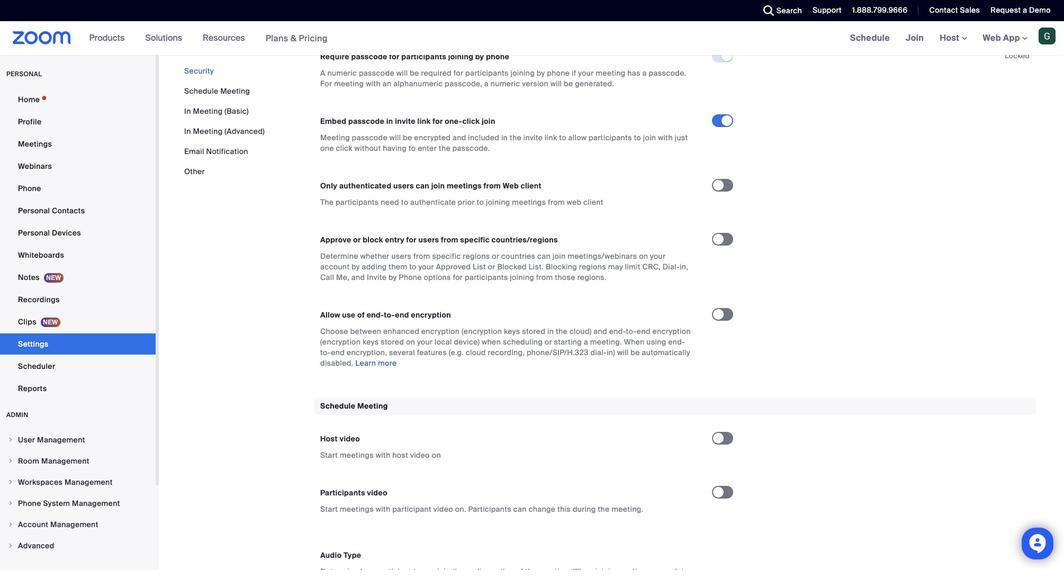 Task type: locate. For each thing, give the bounding box(es) containing it.
the right during at right bottom
[[598, 504, 610, 514]]

meeting down schedule meeting link
[[193, 106, 223, 116]]

management up workspaces management
[[41, 456, 89, 466]]

and down one-
[[453, 133, 466, 142]]

with left an
[[366, 79, 381, 88]]

learn more link
[[355, 358, 397, 368]]

zoom logo image
[[13, 31, 71, 44]]

1 horizontal spatial phone
[[547, 68, 570, 78]]

right image inside account management 'menu item'
[[7, 521, 14, 528]]

users for can
[[393, 181, 414, 191]]

meeting right the for
[[334, 79, 364, 88]]

be inside "choose between enhanced encryption (encryption keys stored in the cloud) and end-to-end encryption (encryption keys stored on your local device) when scheduling or starting a meeting. when using end- to-end encryption, several features (e.g. cloud recording, phone/sip/h.323 dial-in) will be automatically disabled."
[[631, 348, 640, 357]]

1 vertical spatial passcode.
[[452, 144, 490, 153]]

(encryption down choose
[[320, 337, 361, 347]]

in,
[[680, 262, 688, 272]]

schedule meeting link
[[184, 86, 250, 96]]

invite left allow
[[523, 133, 543, 142]]

1 vertical spatial client
[[583, 198, 603, 207]]

notification
[[206, 147, 248, 156]]

one-
[[445, 117, 462, 126]]

other
[[184, 167, 205, 176]]

0 vertical spatial in
[[184, 106, 191, 116]]

2 vertical spatial in
[[547, 327, 554, 336]]

users inside determine whether users from specific regions or countries can join meetings/webinars on your account by adding them to your approved list or blocked list. blocking regions may limit crc, dial-in, call me, and invite by phone options for participants joining from those regions.
[[391, 252, 411, 261]]

2 horizontal spatial can
[[537, 252, 551, 261]]

settings
[[18, 339, 48, 349]]

1 vertical spatial end-
[[609, 327, 626, 336]]

1 horizontal spatial end
[[395, 310, 409, 320]]

joining down "blocked"
[[510, 273, 534, 282]]

1 horizontal spatial in
[[501, 133, 508, 142]]

locked
[[1005, 51, 1030, 60]]

local
[[435, 337, 452, 347]]

1 vertical spatial specific
[[432, 252, 461, 261]]

2 horizontal spatial in
[[547, 327, 554, 336]]

participants down "authenticated"
[[336, 198, 379, 207]]

1 vertical spatial numeric
[[491, 79, 520, 88]]

0 vertical spatial to-
[[384, 310, 395, 320]]

specific up approved
[[432, 252, 461, 261]]

1 vertical spatial click
[[336, 144, 352, 153]]

meeting. right during at right bottom
[[612, 504, 643, 514]]

management
[[37, 435, 85, 445], [41, 456, 89, 466], [65, 477, 113, 487], [72, 499, 120, 508], [50, 520, 98, 529]]

0 horizontal spatial regions
[[463, 252, 490, 261]]

passcode.
[[649, 68, 686, 78], [452, 144, 490, 153]]

0 horizontal spatial and
[[351, 273, 365, 282]]

right image left the workspaces
[[7, 479, 14, 485]]

in inside meeting passcode will be encrypted and included in the invite link to allow participants to join with just one click without having to enter the passcode.
[[501, 133, 508, 142]]

0 vertical spatial click
[[462, 117, 480, 126]]

stored up scheduling
[[522, 327, 545, 336]]

user management menu item
[[0, 430, 156, 450]]

me,
[[336, 273, 349, 282]]

host inside meetings navigation
[[940, 32, 962, 43]]

participants right allow
[[589, 133, 632, 142]]

passcode,
[[445, 79, 482, 88]]

and inside determine whether users from specific regions or countries can join meetings/webinars on your account by adding them to your approved list or blocked list. blocking regions may limit crc, dial-in, call me, and invite by phone options for participants joining from those regions.
[[351, 273, 365, 282]]

1 horizontal spatial end-
[[609, 327, 626, 336]]

your
[[578, 68, 594, 78], [650, 252, 666, 261], [418, 262, 434, 272], [417, 337, 433, 347]]

to left allow
[[559, 133, 566, 142]]

or right list
[[488, 262, 495, 272]]

1 horizontal spatial passcode.
[[649, 68, 686, 78]]

phone inside menu item
[[18, 499, 41, 508]]

keys
[[504, 327, 520, 336], [363, 337, 379, 347]]

1 horizontal spatial link
[[545, 133, 557, 142]]

1 vertical spatial (encryption
[[320, 337, 361, 347]]

specific up list
[[460, 235, 490, 245]]

other link
[[184, 167, 205, 176]]

2 horizontal spatial schedule
[[850, 32, 890, 43]]

schedule down the security link
[[184, 86, 218, 96]]

right image for workspaces management
[[7, 479, 14, 485]]

1 personal from the top
[[18, 206, 50, 215]]

if
[[572, 68, 576, 78]]

click inside meeting passcode will be encrypted and included in the invite link to allow participants to join with just one click without having to enter the passcode.
[[336, 144, 352, 153]]

right image inside workspaces management 'menu item'
[[7, 479, 14, 485]]

1 vertical spatial web
[[503, 181, 519, 191]]

1 horizontal spatial host
[[940, 32, 962, 43]]

1 vertical spatial personal
[[18, 228, 50, 238]]

and inside meeting passcode will be encrypted and included in the invite link to allow participants to join with just one click without having to enter the passcode.
[[453, 133, 466, 142]]

phone inside personal menu menu
[[18, 184, 41, 193]]

video left on.
[[433, 504, 453, 514]]

workspaces management
[[18, 477, 113, 487]]

enhanced
[[383, 327, 419, 336]]

meeting for schedule meeting link
[[220, 86, 250, 96]]

meeting up the (basic)
[[220, 86, 250, 96]]

client down meeting passcode will be encrypted and included in the invite link to allow participants to join with just one click without having to enter the passcode.
[[521, 181, 542, 191]]

specific
[[460, 235, 490, 245], [432, 252, 461, 261]]

0 horizontal spatial to-
[[320, 348, 331, 357]]

0 horizontal spatial in
[[386, 117, 393, 126]]

0 vertical spatial invite
[[395, 117, 416, 126]]

search
[[776, 6, 802, 15]]

1 horizontal spatial numeric
[[491, 79, 520, 88]]

4 right image from the top
[[7, 500, 14, 507]]

0 vertical spatial passcode.
[[649, 68, 686, 78]]

app
[[1003, 32, 1020, 43]]

meeting. inside schedule meeting element
[[612, 504, 643, 514]]

host video
[[320, 434, 360, 443]]

0 vertical spatial personal
[[18, 206, 50, 215]]

can inside schedule meeting element
[[513, 504, 527, 514]]

and right cloud)
[[594, 327, 607, 336]]

0 vertical spatial participants
[[320, 488, 365, 497]]

right image inside room management menu item
[[7, 458, 14, 464]]

personal devices
[[18, 228, 81, 238]]

host for host video
[[320, 434, 338, 443]]

plans & pricing link
[[266, 33, 328, 44], [266, 33, 328, 44]]

meeting up email notification
[[193, 127, 223, 136]]

menu bar
[[184, 66, 265, 177]]

room management menu item
[[0, 451, 156, 471]]

right image for user management
[[7, 437, 14, 443]]

phone system management
[[18, 499, 120, 508]]

invite up having
[[395, 117, 416, 126]]

0 horizontal spatial participants
[[320, 488, 365, 497]]

end- right of
[[367, 310, 384, 320]]

from down "approve or block entry for users from specific countries/regions"
[[413, 252, 430, 261]]

for right entry
[[406, 235, 417, 245]]

1 horizontal spatial (encryption
[[462, 327, 502, 336]]

management for user management
[[37, 435, 85, 445]]

on
[[639, 252, 648, 261], [406, 337, 415, 347], [432, 450, 441, 460]]

2 vertical spatial end
[[331, 348, 345, 357]]

meeting down learn more
[[357, 401, 388, 411]]

0 vertical spatial host
[[940, 32, 962, 43]]

1 start from the top
[[320, 450, 338, 460]]

will inside meeting passcode will be encrypted and included in the invite link to allow participants to join with just one click without having to enter the passcode.
[[389, 133, 401, 142]]

meeting inside meeting passcode will be encrypted and included in the invite link to allow participants to join with just one click without having to enter the passcode.
[[320, 133, 350, 142]]

schedule link
[[842, 21, 898, 55]]

start for start meetings with participant video on. participants can change this during the meeting.
[[320, 504, 338, 514]]

regions up regions.
[[579, 262, 606, 272]]

a
[[1023, 5, 1027, 15], [642, 68, 647, 78], [484, 79, 489, 88], [584, 337, 588, 347]]

your up 'options'
[[418, 262, 434, 272]]

will up having
[[389, 133, 401, 142]]

meetings up countries/regions
[[512, 198, 546, 207]]

users up 'them'
[[391, 252, 411, 261]]

0 horizontal spatial link
[[417, 117, 431, 126]]

host for host
[[940, 32, 962, 43]]

the up starting
[[556, 327, 568, 336]]

user management
[[18, 435, 85, 445]]

numeric
[[327, 68, 357, 78], [491, 79, 520, 88]]

video up start meetings with host video on
[[340, 434, 360, 443]]

passcode for for
[[351, 52, 387, 61]]

whiteboards link
[[0, 245, 156, 266]]

0 vertical spatial phone
[[486, 52, 509, 61]]

2 right image from the top
[[7, 458, 14, 464]]

in up having
[[386, 117, 393, 126]]

when
[[482, 337, 501, 347]]

2 right image from the top
[[7, 543, 14, 549]]

recording,
[[488, 348, 525, 357]]

and right the me,
[[351, 273, 365, 282]]

meeting for in meeting (advanced) link
[[193, 127, 223, 136]]

1 vertical spatial link
[[545, 133, 557, 142]]

right image inside the phone system management menu item
[[7, 500, 14, 507]]

search button
[[755, 0, 805, 21]]

in inside "choose between enhanced encryption (encryption keys stored in the cloud) and end-to-end encryption (encryption keys stored on your local device) when scheduling or starting a meeting. when using end- to-end encryption, several features (e.g. cloud recording, phone/sip/h.323 dial-in) will be automatically disabled."
[[547, 327, 554, 336]]

determine
[[320, 252, 358, 261]]

0 vertical spatial and
[[453, 133, 466, 142]]

banner
[[0, 21, 1064, 56]]

in for in meeting (basic)
[[184, 106, 191, 116]]

to inside determine whether users from specific regions or countries can join meetings/webinars on your account by adding them to your approved list or blocked list. blocking regions may limit crc, dial-in, call me, and invite by phone options for participants joining from those regions.
[[409, 262, 416, 272]]

phone down webinars
[[18, 184, 41, 193]]

regions up list
[[463, 252, 490, 261]]

personal up "whiteboards"
[[18, 228, 50, 238]]

passcode inside a numeric passcode will be required for participants joining by phone if your meeting has a passcode. for meeting with an alphanumeric passcode, a numeric version will be generated.
[[359, 68, 394, 78]]

0 vertical spatial meeting
[[596, 68, 625, 78]]

meetings link
[[0, 133, 156, 155]]

right image for advanced
[[7, 543, 14, 549]]

participants up passcode,
[[465, 68, 509, 78]]

click right one
[[336, 144, 352, 153]]

1 right image from the top
[[7, 521, 14, 528]]

right image inside user management menu item
[[7, 437, 14, 443]]

2 horizontal spatial end
[[637, 327, 650, 336]]

a right the has at the top right of page
[[642, 68, 647, 78]]

right image left system
[[7, 500, 14, 507]]

1 horizontal spatial invite
[[523, 133, 543, 142]]

video right host
[[410, 450, 430, 460]]

joining
[[448, 52, 473, 61], [511, 68, 535, 78], [486, 198, 510, 207], [510, 273, 534, 282]]

joining inside a numeric passcode will be required for participants joining by phone if your meeting has a passcode. for meeting with an alphanumeric passcode, a numeric version will be generated.
[[511, 68, 535, 78]]

phone system management menu item
[[0, 493, 156, 513]]

right image
[[7, 437, 14, 443], [7, 458, 14, 464], [7, 479, 14, 485], [7, 500, 14, 507]]

1 vertical spatial right image
[[7, 543, 14, 549]]

0 vertical spatial client
[[521, 181, 542, 191]]

for up passcode,
[[454, 68, 463, 78]]

personal up personal devices
[[18, 206, 50, 215]]

1 vertical spatial in
[[184, 127, 191, 136]]

by up passcode,
[[475, 52, 484, 61]]

will right in)
[[617, 348, 629, 357]]

0 horizontal spatial schedule meeting
[[184, 86, 250, 96]]

to- up enhanced
[[384, 310, 395, 320]]

click
[[462, 117, 480, 126], [336, 144, 352, 153]]

from up the participants need to authenticate prior to joining meetings from web client
[[484, 181, 501, 191]]

1 horizontal spatial web
[[983, 32, 1001, 43]]

can up authenticate
[[416, 181, 429, 191]]

2 vertical spatial users
[[391, 252, 411, 261]]

or up phone/sip/h.323
[[545, 337, 552, 347]]

to right 'them'
[[409, 262, 416, 272]]

keys up scheduling
[[504, 327, 520, 336]]

0 horizontal spatial schedule
[[184, 86, 218, 96]]

for
[[389, 52, 400, 61], [454, 68, 463, 78], [433, 117, 443, 126], [406, 235, 417, 245], [453, 273, 463, 282]]

passcode inside meeting passcode will be encrypted and included in the invite link to allow participants to join with just one click without having to enter the passcode.
[[352, 133, 388, 142]]

meetings up prior
[[447, 181, 482, 191]]

contacts
[[52, 206, 85, 215]]

contact sales
[[929, 5, 980, 15]]

will
[[396, 68, 408, 78], [550, 79, 562, 88], [389, 133, 401, 142], [617, 348, 629, 357]]

meeting. inside "choose between enhanced encryption (encryption keys stored in the cloud) and end-to-end encryption (encryption keys stored on your local device) when scheduling or starting a meeting. when using end- to-end encryption, several features (e.g. cloud recording, phone/sip/h.323 dial-in) will be automatically disabled."
[[590, 337, 622, 347]]

your right the if
[[578, 68, 594, 78]]

join inside determine whether users from specific regions or countries can join meetings/webinars on your account by adding them to your approved list or blocked list. blocking regions may limit crc, dial-in, call me, and invite by phone options for participants joining from those regions.
[[553, 252, 566, 261]]

without
[[354, 144, 381, 153]]

on up the several
[[406, 337, 415, 347]]

1 vertical spatial phone
[[399, 273, 422, 282]]

(encryption up when
[[462, 327, 502, 336]]

click up included
[[462, 117, 480, 126]]

reports
[[18, 384, 47, 393]]

1 vertical spatial can
[[537, 252, 551, 261]]

0 vertical spatial right image
[[7, 521, 14, 528]]

account management menu item
[[0, 515, 156, 535]]

meeting for in meeting (basic) link
[[193, 106, 223, 116]]

phone inside a numeric passcode will be required for participants joining by phone if your meeting has a passcode. for meeting with an alphanumeric passcode, a numeric version will be generated.
[[547, 68, 570, 78]]

device)
[[454, 337, 480, 347]]

2 horizontal spatial on
[[639, 252, 648, 261]]

show
[[381, 12, 401, 21]]

from left web
[[548, 198, 565, 207]]

room
[[18, 456, 39, 466]]

profile picture image
[[1039, 28, 1056, 44]]

participants inside determine whether users from specific regions or countries can join meetings/webinars on your account by adding them to your approved list or blocked list. blocking regions may limit crc, dial-in, call me, and invite by phone options for participants joining from those regions.
[[465, 273, 508, 282]]

a down cloud)
[[584, 337, 588, 347]]

your up features
[[417, 337, 433, 347]]

0 vertical spatial users
[[393, 181, 414, 191]]

2 vertical spatial end-
[[668, 337, 685, 347]]

phone for phone
[[18, 184, 41, 193]]

stored down enhanced
[[381, 337, 404, 347]]

for
[[320, 79, 332, 88]]

users right entry
[[419, 235, 439, 245]]

be down 'when'
[[631, 348, 640, 357]]

account
[[18, 520, 48, 529]]

be down the if
[[564, 79, 573, 88]]

with inside a numeric passcode will be required for participants joining by phone if your meeting has a passcode. for meeting with an alphanumeric passcode, a numeric version will be generated.
[[366, 79, 381, 88]]

sales
[[960, 5, 980, 15]]

1 vertical spatial on
[[406, 337, 415, 347]]

1 horizontal spatial on
[[432, 450, 441, 460]]

meetings navigation
[[842, 21, 1064, 56]]

1 vertical spatial participants
[[468, 504, 511, 514]]

1 vertical spatial schedule
[[184, 86, 218, 96]]

end
[[395, 310, 409, 320], [637, 327, 650, 336], [331, 348, 345, 357]]

1 horizontal spatial and
[[453, 133, 466, 142]]

the
[[320, 198, 334, 207]]

0 horizontal spatial meeting
[[334, 79, 364, 88]]

1 right image from the top
[[7, 437, 14, 443]]

host button
[[940, 32, 967, 43]]

passcode:
[[320, 11, 358, 21]]

scheduling
[[503, 337, 543, 347]]

keys up "encryption,"
[[363, 337, 379, 347]]

a inside "choose between enhanced encryption (encryption keys stored in the cloud) and end-to-end encryption (encryption keys stored on your local device) when scheduling or starting a meeting. when using end- to-end encryption, several features (e.g. cloud recording, phone/sip/h.323 dial-in) will be automatically disabled."
[[584, 337, 588, 347]]

0 vertical spatial web
[[983, 32, 1001, 43]]

workspaces
[[18, 477, 63, 487]]

0 vertical spatial regions
[[463, 252, 490, 261]]

2 vertical spatial phone
[[18, 499, 41, 508]]

meeting up one
[[320, 133, 350, 142]]

0 vertical spatial on
[[639, 252, 648, 261]]

for down approved
[[453, 273, 463, 282]]

1 vertical spatial meeting.
[[612, 504, 643, 514]]

starting
[[554, 337, 582, 347]]

management up advanced menu item
[[50, 520, 98, 529]]

1 in from the top
[[184, 106, 191, 116]]

phone up a numeric passcode will be required for participants joining by phone if your meeting has a passcode. for meeting with an alphanumeric passcode, a numeric version will be generated.
[[486, 52, 509, 61]]

0 vertical spatial link
[[417, 117, 431, 126]]

management up account management 'menu item'
[[72, 499, 120, 508]]

web app button
[[983, 32, 1028, 43]]

can inside determine whether users from specific regions or countries can join meetings/webinars on your account by adding them to your approved list or blocked list. blocking regions may limit crc, dial-in, call me, and invite by phone options for participants joining from those regions.
[[537, 252, 551, 261]]

meeting. up in)
[[590, 337, 622, 347]]

personal devices link
[[0, 222, 156, 244]]

recordings
[[18, 295, 60, 304]]

with inside meeting passcode will be encrypted and included in the invite link to allow participants to join with just one click without having to enter the passcode.
[[658, 133, 673, 142]]

admin menu menu
[[0, 430, 156, 557]]

0 horizontal spatial client
[[521, 181, 542, 191]]

2 start from the top
[[320, 504, 338, 514]]

host inside schedule meeting element
[[320, 434, 338, 443]]

web inside meetings navigation
[[983, 32, 1001, 43]]

2 horizontal spatial to-
[[626, 327, 637, 336]]

&
[[290, 33, 297, 44]]

web down meeting passcode will be encrypted and included in the invite link to allow participants to join with just one click without having to enter the passcode.
[[503, 181, 519, 191]]

scheduler link
[[0, 356, 156, 377]]

options
[[424, 273, 451, 282]]

passcode for will
[[352, 133, 388, 142]]

schedule inside menu bar
[[184, 86, 218, 96]]

management for workspaces management
[[65, 477, 113, 487]]

0 horizontal spatial end-
[[367, 310, 384, 320]]

0 vertical spatial stored
[[522, 327, 545, 336]]

0 vertical spatial numeric
[[327, 68, 357, 78]]

for left one-
[[433, 117, 443, 126]]

included
[[468, 133, 499, 142]]

2 vertical spatial on
[[432, 450, 441, 460]]

(e.g.
[[449, 348, 464, 357]]

2 personal from the top
[[18, 228, 50, 238]]

0 vertical spatial phone
[[18, 184, 41, 193]]

web left app
[[983, 32, 1001, 43]]

to- up the disabled.
[[320, 348, 331, 357]]

or inside "choose between enhanced encryption (encryption keys stored in the cloud) and end-to-end encryption (encryption keys stored on your local device) when scheduling or starting a meeting. when using end- to-end encryption, several features (e.g. cloud recording, phone/sip/h.323 dial-in) will be automatically disabled."
[[545, 337, 552, 347]]

from up approved
[[441, 235, 458, 245]]

resources
[[203, 32, 245, 43]]

using
[[647, 337, 666, 347]]

to- up 'when'
[[626, 327, 637, 336]]

right image inside advanced menu item
[[7, 543, 14, 549]]

2 in from the top
[[184, 127, 191, 136]]

0 vertical spatial meeting.
[[590, 337, 622, 347]]

start down participants video
[[320, 504, 338, 514]]

0 horizontal spatial passcode.
[[452, 144, 490, 153]]

0 horizontal spatial host
[[320, 434, 338, 443]]

0 horizontal spatial (encryption
[[320, 337, 361, 347]]

0 horizontal spatial keys
[[363, 337, 379, 347]]

in meeting (basic)
[[184, 106, 249, 116]]

1 vertical spatial in
[[501, 133, 508, 142]]

the
[[510, 133, 521, 142], [439, 144, 450, 153], [556, 327, 568, 336], [598, 504, 610, 514]]

0 horizontal spatial on
[[406, 337, 415, 347]]

1 horizontal spatial can
[[513, 504, 527, 514]]

phone
[[486, 52, 509, 61], [547, 68, 570, 78]]

can left change
[[513, 504, 527, 514]]

right image
[[7, 521, 14, 528], [7, 543, 14, 549]]

link inside meeting passcode will be encrypted and included in the invite link to allow participants to join with just one click without having to enter the passcode.
[[545, 133, 557, 142]]

authenticated
[[339, 181, 391, 191]]

1 horizontal spatial schedule
[[320, 401, 355, 411]]

participants down list
[[465, 273, 508, 282]]

will inside "choose between enhanced encryption (encryption keys stored in the cloud) and end-to-end encryption (encryption keys stored on your local device) when scheduling or starting a meeting. when using end- to-end encryption, several features (e.g. cloud recording, phone/sip/h.323 dial-in) will be automatically disabled."
[[617, 348, 629, 357]]

a numeric passcode will be required for participants joining by phone if your meeting has a passcode. for meeting with an alphanumeric passcode, a numeric version will be generated.
[[320, 68, 686, 88]]

1 horizontal spatial keys
[[504, 327, 520, 336]]

joining inside determine whether users from specific regions or countries can join meetings/webinars on your account by adding them to your approved list or blocked list. blocking regions may limit crc, dial-in, call me, and invite by phone options for participants joining from those regions.
[[510, 273, 534, 282]]

to left just
[[634, 133, 641, 142]]

3 right image from the top
[[7, 479, 14, 485]]

embed passcode in invite link for one-click join
[[320, 117, 495, 126]]

0 horizontal spatial invite
[[395, 117, 416, 126]]

recordings link
[[0, 289, 156, 310]]

0 vertical spatial end-
[[367, 310, 384, 320]]



Task type: vqa. For each thing, say whether or not it's contained in the screenshot.
second In from the bottom
yes



Task type: describe. For each thing, give the bounding box(es) containing it.
on inside schedule meeting element
[[432, 450, 441, 460]]

schedule inside 'link'
[[850, 32, 890, 43]]

meetings down host video
[[340, 450, 374, 460]]

contact
[[929, 5, 958, 15]]

in for in meeting (advanced)
[[184, 127, 191, 136]]

management for account management
[[50, 520, 98, 529]]

invite inside meeting passcode will be encrypted and included in the invite link to allow participants to join with just one click without having to enter the passcode.
[[523, 133, 543, 142]]

1 horizontal spatial to-
[[384, 310, 395, 320]]

personal for personal devices
[[18, 228, 50, 238]]

type
[[344, 550, 361, 560]]

list
[[473, 262, 486, 272]]

schedule meeting inside menu bar
[[184, 86, 250, 96]]

or up "blocked"
[[492, 252, 499, 261]]

******
[[360, 11, 377, 21]]

security
[[184, 66, 214, 76]]

email
[[184, 147, 204, 156]]

will up alphanumeric
[[396, 68, 408, 78]]

passcode. inside meeting passcode will be encrypted and included in the invite link to allow participants to join with just one click without having to enter the passcode.
[[452, 144, 490, 153]]

advanced menu item
[[0, 536, 156, 556]]

1 horizontal spatial click
[[462, 117, 480, 126]]

personal menu menu
[[0, 89, 156, 400]]

0 vertical spatial specific
[[460, 235, 490, 245]]

on inside determine whether users from specific regions or countries can join meetings/webinars on your account by adding them to your approved list or blocked list. blocking regions may limit crc, dial-in, call me, and invite by phone options for participants joining from those regions.
[[639, 252, 648, 261]]

by down 'them'
[[389, 273, 397, 282]]

home
[[18, 95, 40, 104]]

for inside determine whether users from specific regions or countries can join meetings/webinars on your account by adding them to your approved list or blocked list. blocking regions may limit crc, dial-in, call me, and invite by phone options for participants joining from those regions.
[[453, 273, 463, 282]]

this
[[557, 504, 571, 514]]

menu bar containing security
[[184, 66, 265, 177]]

alphanumeric
[[393, 79, 443, 88]]

0 horizontal spatial phone
[[486, 52, 509, 61]]

2 horizontal spatial end-
[[668, 337, 685, 347]]

meetings down participants video
[[340, 504, 374, 514]]

0 horizontal spatial end
[[331, 348, 345, 357]]

with left participant
[[376, 504, 390, 514]]

0 vertical spatial keys
[[504, 327, 520, 336]]

personal
[[6, 70, 42, 78]]

webinars
[[18, 161, 52, 171]]

the inside "choose between enhanced encryption (encryption keys stored in the cloud) and end-to-end encryption (encryption keys stored on your local device) when scheduling or starting a meeting. when using end- to-end encryption, several features (e.g. cloud recording, phone/sip/h.323 dial-in) will be automatically disabled."
[[556, 327, 568, 336]]

video down start meetings with host video on
[[367, 488, 387, 497]]

your inside "choose between enhanced encryption (encryption keys stored in the cloud) and end-to-end encryption (encryption keys stored on your local device) when scheduling or starting a meeting. when using end- to-end encryption, several features (e.g. cloud recording, phone/sip/h.323 dial-in) will be automatically disabled."
[[417, 337, 433, 347]]

products
[[89, 32, 125, 43]]

joining right prior
[[486, 198, 510, 207]]

1.888.799.9666 button up the schedule 'link'
[[852, 5, 908, 15]]

participant
[[392, 504, 431, 514]]

1 vertical spatial end
[[637, 327, 650, 336]]

in meeting (advanced)
[[184, 127, 265, 136]]

block
[[363, 235, 383, 245]]

entry
[[385, 235, 404, 245]]

participants inside a numeric passcode will be required for participants joining by phone if your meeting has a passcode. for meeting with an alphanumeric passcode, a numeric version will be generated.
[[465, 68, 509, 78]]

in)
[[607, 348, 615, 357]]

to right need
[[401, 198, 408, 207]]

the inside schedule meeting element
[[598, 504, 610, 514]]

plans
[[266, 33, 288, 44]]

allow
[[568, 133, 587, 142]]

dial-
[[591, 348, 607, 357]]

an
[[383, 79, 391, 88]]

may
[[608, 262, 623, 272]]

start for start meetings with host video on
[[320, 450, 338, 460]]

notes link
[[0, 267, 156, 288]]

clips
[[18, 317, 37, 327]]

for inside a numeric passcode will be required for participants joining by phone if your meeting has a passcode. for meeting with an alphanumeric passcode, a numeric version will be generated.
[[454, 68, 463, 78]]

approve
[[320, 235, 351, 245]]

start meetings with participant video on. participants can change this during the meeting.
[[320, 504, 643, 514]]

meetings
[[18, 139, 52, 149]]

personal contacts
[[18, 206, 85, 215]]

0 horizontal spatial numeric
[[327, 68, 357, 78]]

plans & pricing
[[266, 33, 328, 44]]

start meetings with host video on
[[320, 450, 441, 460]]

meetings/webinars
[[568, 252, 637, 261]]

0 vertical spatial can
[[416, 181, 429, 191]]

the participants need to authenticate prior to joining meetings from web client
[[320, 198, 603, 207]]

clips link
[[0, 311, 156, 332]]

just
[[675, 133, 688, 142]]

1 horizontal spatial meeting
[[596, 68, 625, 78]]

your up crc,
[[650, 252, 666, 261]]

0 horizontal spatial web
[[503, 181, 519, 191]]

2 vertical spatial schedule
[[320, 401, 355, 411]]

countries/regions
[[492, 235, 558, 245]]

to right prior
[[477, 198, 484, 207]]

workspaces management menu item
[[0, 472, 156, 492]]

resources button
[[203, 21, 250, 55]]

phone link
[[0, 178, 156, 199]]

use
[[342, 310, 355, 320]]

email notification link
[[184, 147, 248, 156]]

several
[[389, 348, 415, 357]]

encryption,
[[347, 348, 387, 357]]

1 horizontal spatial stored
[[522, 327, 545, 336]]

request
[[991, 5, 1021, 15]]

1 vertical spatial stored
[[381, 337, 404, 347]]

1.888.799.9666 button up join
[[844, 0, 910, 21]]

list.
[[529, 262, 544, 272]]

join link
[[898, 21, 932, 55]]

0 vertical spatial (encryption
[[462, 327, 502, 336]]

in for one-
[[501, 133, 508, 142]]

choose between enhanced encryption (encryption keys stored in the cloud) and end-to-end encryption (encryption keys stored on your local device) when scheduling or starting a meeting. when using end- to-end encryption, several features (e.g. cloud recording, phone/sip/h.323 dial-in) will be automatically disabled.
[[320, 327, 691, 368]]

the down 'encrypted'
[[439, 144, 450, 153]]

whiteboards
[[18, 250, 64, 260]]

participants up required
[[401, 52, 446, 61]]

and inside "choose between enhanced encryption (encryption keys stored in the cloud) and end-to-end encryption (encryption keys stored on your local device) when scheduling or starting a meeting. when using end- to-end encryption, several features (e.g. cloud recording, phone/sip/h.323 dial-in) will be automatically disabled."
[[594, 327, 607, 336]]

0 vertical spatial in
[[386, 117, 393, 126]]

a
[[320, 68, 325, 78]]

allow
[[320, 310, 340, 320]]

will right version
[[550, 79, 562, 88]]

determine whether users from specific regions or countries can join meetings/webinars on your account by adding them to your approved list or blocked list. blocking regions may limit crc, dial-in, call me, and invite by phone options for participants joining from those regions.
[[320, 252, 688, 282]]

by left adding
[[352, 262, 360, 272]]

join up included
[[482, 117, 495, 126]]

learn more
[[355, 358, 397, 368]]

required
[[421, 68, 452, 78]]

web app
[[983, 32, 1020, 43]]

banner containing products
[[0, 21, 1064, 56]]

need
[[381, 198, 399, 207]]

management for room management
[[41, 456, 89, 466]]

from down list.
[[536, 273, 553, 282]]

1 vertical spatial regions
[[579, 262, 606, 272]]

notes
[[18, 273, 40, 282]]

those
[[555, 273, 575, 282]]

invite
[[367, 273, 387, 282]]

passcode. inside a numeric passcode will be required for participants joining by phone if your meeting has a passcode. for meeting with an alphanumeric passcode, a numeric version will be generated.
[[649, 68, 686, 78]]

join up authenticate
[[431, 181, 445, 191]]

phone for phone system management
[[18, 499, 41, 508]]

meeting passcode will be encrypted and included in the invite link to allow participants to join with just one click without having to enter the passcode.
[[320, 133, 688, 153]]

personal contacts link
[[0, 200, 156, 221]]

admin
[[6, 411, 28, 419]]

join inside meeting passcode will be encrypted and included in the invite link to allow participants to join with just one click without having to enter the passcode.
[[643, 133, 656, 142]]

only authenticated users can join meetings from web client
[[320, 181, 542, 191]]

with left host
[[376, 450, 390, 460]]

right image for phone system management
[[7, 500, 14, 507]]

by inside a numeric passcode will be required for participants joining by phone if your meeting has a passcode. for meeting with an alphanumeric passcode, a numeric version will be generated.
[[537, 68, 545, 78]]

specific inside determine whether users from specific regions or countries can join meetings/webinars on your account by adding them to your approved list or blocked list. blocking regions may limit crc, dial-in, call me, and invite by phone options for participants joining from those regions.
[[432, 252, 461, 261]]

1 horizontal spatial client
[[583, 198, 603, 207]]

2 vertical spatial to-
[[320, 348, 331, 357]]

change
[[529, 504, 555, 514]]

products button
[[89, 21, 129, 55]]

between
[[350, 327, 381, 336]]

to left enter
[[409, 144, 416, 153]]

1 vertical spatial keys
[[363, 337, 379, 347]]

regions.
[[577, 273, 606, 282]]

right image for room management
[[7, 458, 14, 464]]

account
[[320, 262, 350, 272]]

phone inside determine whether users from specific regions or countries can join meetings/webinars on your account by adding them to your approved list or blocked list. blocking regions may limit crc, dial-in, call me, and invite by phone options for participants joining from those regions.
[[399, 273, 422, 282]]

support
[[813, 5, 842, 15]]

encrypted
[[414, 133, 451, 142]]

schedule meeting element
[[314, 398, 1036, 570]]

adding
[[362, 262, 387, 272]]

passcode for in
[[348, 117, 384, 126]]

prior
[[458, 198, 475, 207]]

a right passcode,
[[484, 79, 489, 88]]

passcode: ****** show
[[320, 11, 401, 21]]

participants inside meeting passcode will be encrypted and included in the invite link to allow participants to join with just one click without having to enter the passcode.
[[589, 133, 632, 142]]

personal for personal contacts
[[18, 206, 50, 215]]

in meeting (basic) link
[[184, 106, 249, 116]]

phone/sip/h.323
[[527, 348, 589, 357]]

meeting inside schedule meeting element
[[357, 401, 388, 411]]

be up alphanumeric
[[410, 68, 419, 78]]

in for encryption
[[547, 327, 554, 336]]

1 vertical spatial users
[[419, 235, 439, 245]]

audio type
[[320, 550, 361, 560]]

right image for account management
[[7, 521, 14, 528]]

for up an
[[389, 52, 400, 61]]

your inside a numeric passcode will be required for participants joining by phone if your meeting has a passcode. for meeting with an alphanumeric passcode, a numeric version will be generated.
[[578, 68, 594, 78]]

or left block
[[353, 235, 361, 245]]

of
[[357, 310, 365, 320]]

product information navigation
[[81, 21, 336, 56]]

the right included
[[510, 133, 521, 142]]

solutions button
[[145, 21, 187, 55]]

1 vertical spatial schedule meeting
[[320, 401, 388, 411]]

on inside "choose between enhanced encryption (encryption keys stored in the cloud) and end-to-end encryption (encryption keys stored on your local device) when scheduling or starting a meeting. when using end- to-end encryption, several features (e.g. cloud recording, phone/sip/h.323 dial-in) will be automatically disabled."
[[406, 337, 415, 347]]

home link
[[0, 89, 156, 110]]

profile link
[[0, 111, 156, 132]]

them
[[389, 262, 407, 272]]

when
[[624, 337, 645, 347]]

1 horizontal spatial participants
[[468, 504, 511, 514]]

a left demo
[[1023, 5, 1027, 15]]

be inside meeting passcode will be encrypted and included in the invite link to allow participants to join with just one click without having to enter the passcode.
[[403, 133, 412, 142]]

join
[[906, 32, 924, 43]]

users for from
[[391, 252, 411, 261]]

joining up passcode,
[[448, 52, 473, 61]]



